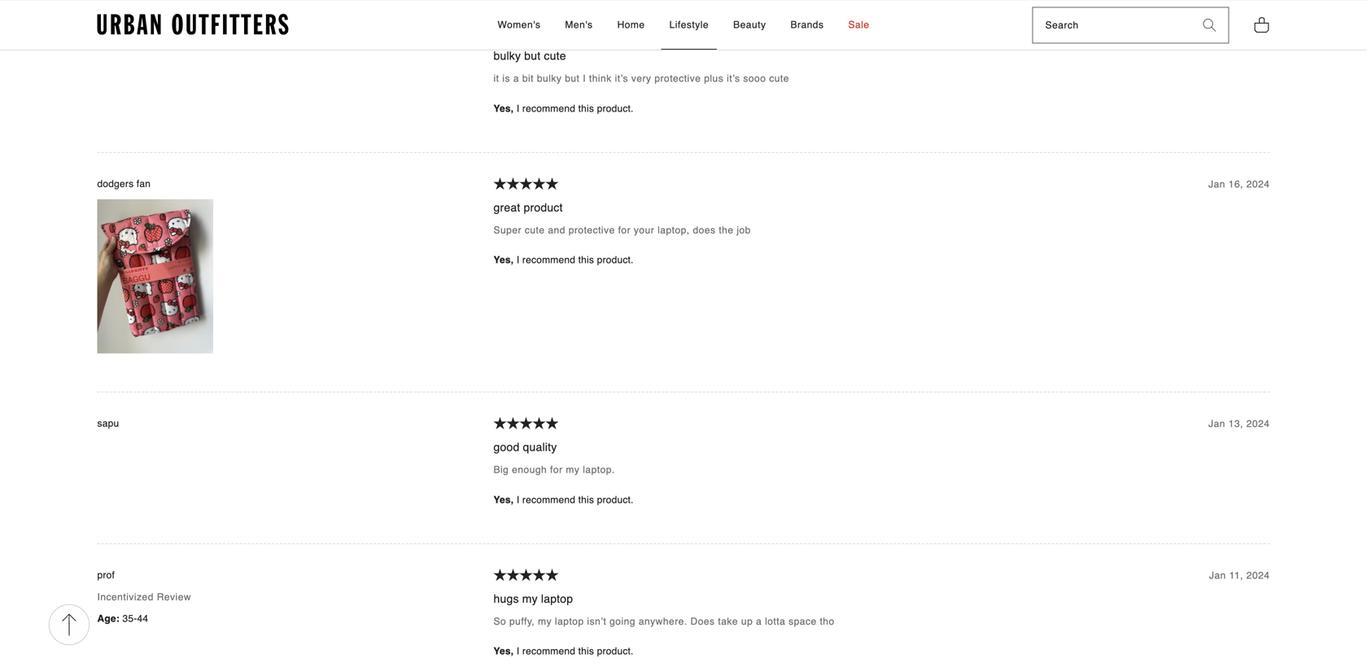 Task type: describe. For each thing, give the bounding box(es) containing it.
16,
[[1229, 179, 1244, 190]]

1 vertical spatial laptop
[[555, 616, 584, 627]]

2024 for good quality
[[1247, 418, 1270, 430]]

laptop,
[[658, 225, 690, 236]]

is
[[502, 73, 510, 84]]

jan for bulky but cute
[[1209, 27, 1226, 38]]

lifestyle link
[[661, 1, 717, 50]]

product. for great product
[[597, 255, 634, 266]]

super
[[494, 225, 522, 236]]

jan 13, 2024
[[1209, 418, 1270, 430]]

so puffy, my laptop isn't going anywhere. does take up a lotta space tho
[[494, 616, 835, 627]]

i left the think
[[583, 73, 586, 84]]

super cute and protective for your laptop, does the job
[[494, 225, 751, 236]]

does
[[691, 616, 715, 627]]

5 stars element for hugs my laptop
[[494, 569, 1210, 583]]

home
[[617, 19, 645, 30]]

yes, i recommend this product. for great product
[[494, 255, 634, 266]]

bulky but cute
[[494, 49, 566, 62]]

1 horizontal spatial my
[[538, 616, 552, 627]]

5 stars element for bulky but cute
[[494, 26, 1209, 40]]

13,
[[1229, 418, 1244, 430]]

jan 22, 2024
[[1209, 27, 1270, 38]]

tho
[[820, 616, 835, 627]]

sapu
[[97, 418, 119, 430]]

i for but
[[517, 103, 520, 114]]

very
[[632, 73, 652, 84]]

yes, i recommend this product. for bulky but cute
[[494, 103, 634, 114]]

1 vertical spatial protective
[[569, 225, 615, 236]]

2 it's from the left
[[727, 73, 740, 84]]

enough
[[512, 464, 547, 476]]

sooo
[[743, 73, 766, 84]]

yes, i recommend this product. for good quality
[[494, 494, 634, 506]]

great product
[[494, 201, 563, 214]]

beauty link
[[725, 1, 774, 50]]

i for quality
[[517, 494, 520, 506]]

44
[[137, 613, 148, 625]]

quality
[[523, 441, 557, 454]]

men's
[[565, 19, 593, 30]]

Search text field
[[1033, 8, 1191, 43]]

1 vertical spatial bulky
[[537, 73, 562, 84]]

anywhere.
[[639, 616, 688, 627]]

0 vertical spatial a
[[513, 73, 519, 84]]

0 vertical spatial but
[[524, 49, 541, 62]]

and
[[548, 225, 566, 236]]

space
[[789, 616, 817, 627]]

lifestyle
[[670, 19, 709, 30]]

22,
[[1229, 27, 1244, 38]]

35-
[[123, 613, 137, 625]]

recommend for product
[[523, 255, 576, 266]]

1 vertical spatial but
[[565, 73, 580, 84]]

this for hugs my laptop
[[578, 646, 594, 657]]

good quality
[[494, 441, 557, 454]]

0 vertical spatial my
[[566, 464, 580, 476]]

going
[[610, 616, 636, 627]]

prof
[[97, 570, 115, 581]]

dodgers
[[97, 178, 134, 190]]

0 vertical spatial bulky
[[494, 49, 521, 62]]

great
[[494, 201, 520, 214]]



Task type: locate. For each thing, give the bounding box(es) containing it.
i down enough
[[517, 494, 520, 506]]

bulky up is
[[494, 49, 521, 62]]

4 jan from the top
[[1210, 570, 1227, 581]]

2 this from the top
[[578, 255, 594, 266]]

1 5 stars element from the top
[[494, 26, 1209, 40]]

0 horizontal spatial protective
[[569, 225, 615, 236]]

2 yes, i recommend this product. from the top
[[494, 255, 634, 266]]

2024 for great product
[[1247, 179, 1270, 190]]

aniluvsz
[[97, 27, 134, 38]]

1 2024 from the top
[[1247, 27, 1270, 38]]

sale
[[849, 19, 870, 30]]

2 horizontal spatial my
[[566, 464, 580, 476]]

2 recommend from the top
[[523, 255, 576, 266]]

1 recommend from the top
[[523, 103, 576, 114]]

a right is
[[513, 73, 519, 84]]

0 vertical spatial cute
[[544, 49, 566, 62]]

but
[[524, 49, 541, 62], [565, 73, 580, 84]]

my
[[566, 464, 580, 476], [522, 592, 538, 605], [538, 616, 552, 627]]

3 this from the top
[[578, 494, 594, 506]]

i down "puffy,"
[[517, 646, 520, 657]]

product. for good quality
[[597, 494, 634, 506]]

search image
[[1203, 19, 1216, 32]]

0 vertical spatial laptop
[[541, 592, 573, 605]]

11,
[[1230, 570, 1244, 581]]

4 2024 from the top
[[1247, 570, 1270, 581]]

product. for hugs my laptop
[[597, 646, 634, 657]]

jan 11, 2024
[[1210, 570, 1270, 581]]

0 horizontal spatial my
[[522, 592, 538, 605]]

product.
[[597, 103, 634, 114], [597, 255, 634, 266], [597, 494, 634, 506], [597, 646, 634, 657]]

1 horizontal spatial bulky
[[537, 73, 562, 84]]

main navigation element
[[351, 1, 1016, 50]]

1 yes, i recommend this product. from the top
[[494, 103, 634, 114]]

yes, down the big
[[494, 494, 514, 506]]

product. down going
[[597, 646, 634, 657]]

laptop.
[[583, 464, 615, 476]]

2024
[[1247, 27, 1270, 38], [1247, 179, 1270, 190], [1247, 418, 1270, 430], [1247, 570, 1270, 581]]

2 product. from the top
[[597, 255, 634, 266]]

protective right and
[[569, 225, 615, 236]]

3 jan from the top
[[1209, 418, 1226, 430]]

yes, i recommend this product. down bit
[[494, 103, 634, 114]]

your
[[634, 225, 655, 236]]

yes, down is
[[494, 103, 514, 114]]

jan left 11, at bottom right
[[1210, 570, 1227, 581]]

4 recommend from the top
[[523, 646, 576, 657]]

for left "your"
[[618, 225, 631, 236]]

this for bulky but cute
[[578, 103, 594, 114]]

1 jan from the top
[[1209, 27, 1226, 38]]

women's link
[[490, 1, 549, 50]]

a right up
[[756, 616, 762, 627]]

3 yes, i recommend this product. from the top
[[494, 494, 634, 506]]

this down super cute and protective for your laptop, does the job
[[578, 255, 594, 266]]

jan 16, 2024
[[1209, 179, 1270, 190]]

jan
[[1209, 27, 1226, 38], [1209, 179, 1226, 190], [1209, 418, 1226, 430], [1210, 570, 1227, 581]]

plus
[[704, 73, 724, 84]]

0 horizontal spatial for
[[550, 464, 563, 476]]

yes, for great product
[[494, 255, 514, 266]]

take
[[718, 616, 738, 627]]

None search field
[[1033, 8, 1191, 43]]

urban outfitters image
[[97, 14, 289, 35]]

recommend for quality
[[523, 494, 576, 506]]

2 yes, from the top
[[494, 255, 514, 266]]

3 5 stars element from the top
[[494, 417, 1209, 431]]

but up bit
[[524, 49, 541, 62]]

jan for hugs my laptop
[[1210, 570, 1227, 581]]

2 5 stars element from the top
[[494, 178, 1209, 192]]

men's link
[[557, 1, 601, 50]]

laptop right hugs
[[541, 592, 573, 605]]

2 2024 from the top
[[1247, 179, 1270, 190]]

think
[[589, 73, 612, 84]]

hugs my laptop
[[494, 592, 573, 605]]

3 recommend from the top
[[523, 494, 576, 506]]

bulky right bit
[[537, 73, 562, 84]]

up
[[741, 616, 753, 627]]

4 yes, from the top
[[494, 646, 514, 657]]

cute
[[544, 49, 566, 62], [769, 73, 789, 84], [525, 225, 545, 236]]

recommend
[[523, 103, 576, 114], [523, 255, 576, 266], [523, 494, 576, 506], [523, 646, 576, 657]]

0 vertical spatial protective
[[655, 73, 701, 84]]

1 vertical spatial a
[[756, 616, 762, 627]]

3 yes, from the top
[[494, 494, 514, 506]]

star rating image
[[494, 26, 507, 38], [507, 178, 520, 190], [520, 178, 533, 190], [533, 178, 546, 190], [546, 178, 559, 190], [507, 417, 520, 430], [520, 417, 533, 430], [546, 417, 559, 430], [507, 569, 520, 581], [533, 569, 546, 581], [546, 569, 559, 581]]

product. down super cute and protective for your laptop, does the job
[[597, 255, 634, 266]]

cute down men's
[[544, 49, 566, 62]]

2024 for hugs my laptop
[[1247, 570, 1270, 581]]

it is a bit bulky but i think it's very protective plus it's sooo cute
[[494, 73, 789, 84]]

1 this from the top
[[578, 103, 594, 114]]

2024 right 13,
[[1247, 418, 1270, 430]]

recommend down and
[[523, 255, 576, 266]]

puffy,
[[510, 616, 535, 627]]

0 horizontal spatial a
[[513, 73, 519, 84]]

age:
[[97, 613, 120, 625]]

brands
[[791, 19, 824, 30]]

recommend for my
[[523, 646, 576, 657]]

1 vertical spatial my
[[522, 592, 538, 605]]

but left the think
[[565, 73, 580, 84]]

recommend down bit
[[523, 103, 576, 114]]

does
[[693, 225, 716, 236]]

this for great product
[[578, 255, 594, 266]]

1 vertical spatial cute
[[769, 73, 789, 84]]

jan left '16,'
[[1209, 179, 1226, 190]]

i
[[583, 73, 586, 84], [517, 103, 520, 114], [517, 255, 520, 266], [517, 494, 520, 506], [517, 646, 520, 657]]

4 this from the top
[[578, 646, 594, 657]]

dodgers fan
[[97, 178, 151, 190]]

incentivized review
[[97, 592, 191, 603]]

yes, down super
[[494, 255, 514, 266]]

good
[[494, 441, 520, 454]]

1 horizontal spatial it's
[[727, 73, 740, 84]]

the
[[719, 225, 734, 236]]

2024 right 11, at bottom right
[[1247, 570, 1270, 581]]

beauty
[[733, 19, 766, 30]]

hugs
[[494, 592, 519, 605]]

protective
[[655, 73, 701, 84], [569, 225, 615, 236]]

bulky
[[494, 49, 521, 62], [537, 73, 562, 84]]

brands link
[[783, 1, 832, 50]]

4 product. from the top
[[597, 646, 634, 657]]

yes, down so
[[494, 646, 514, 657]]

yes, i recommend this product. down and
[[494, 255, 634, 266]]

yes, for hugs my laptop
[[494, 646, 514, 657]]

2 vertical spatial cute
[[525, 225, 545, 236]]

it's right the plus
[[727, 73, 740, 84]]

i down bulky but cute
[[517, 103, 520, 114]]

it's left very
[[615, 73, 628, 84]]

review
[[157, 592, 191, 603]]

a
[[513, 73, 519, 84], [756, 616, 762, 627]]

laptop left isn't
[[555, 616, 584, 627]]

recommend down "puffy,"
[[523, 646, 576, 657]]

5 stars element for great product
[[494, 178, 1209, 192]]

4 5 stars element from the top
[[494, 569, 1210, 583]]

it's
[[615, 73, 628, 84], [727, 73, 740, 84]]

big
[[494, 464, 509, 476]]

my right "puffy,"
[[538, 616, 552, 627]]

0 horizontal spatial bulky
[[494, 49, 521, 62]]

lotta
[[765, 616, 786, 627]]

yes, i recommend this product. down isn't
[[494, 646, 634, 657]]

2024 for bulky but cute
[[1247, 27, 1270, 38]]

incentivized
[[97, 592, 154, 603]]

1 product. from the top
[[597, 103, 634, 114]]

product
[[524, 201, 563, 214]]

1 vertical spatial for
[[550, 464, 563, 476]]

0 vertical spatial for
[[618, 225, 631, 236]]

it
[[494, 73, 499, 84]]

big enough for my laptop.
[[494, 464, 615, 476]]

4 yes, i recommend this product. from the top
[[494, 646, 634, 657]]

i down super
[[517, 255, 520, 266]]

2 vertical spatial my
[[538, 616, 552, 627]]

2 jan from the top
[[1209, 179, 1226, 190]]

1 horizontal spatial for
[[618, 225, 631, 236]]

0 horizontal spatial but
[[524, 49, 541, 62]]

bit
[[522, 73, 534, 84]]

laptop
[[541, 592, 573, 605], [555, 616, 584, 627]]

1 horizontal spatial but
[[565, 73, 580, 84]]

protective left the plus
[[655, 73, 701, 84]]

fan
[[137, 178, 151, 190]]

i for product
[[517, 255, 520, 266]]

this
[[578, 103, 594, 114], [578, 255, 594, 266], [578, 494, 594, 506], [578, 646, 594, 657]]

1 it's from the left
[[615, 73, 628, 84]]

product. down laptop.
[[597, 494, 634, 506]]

this down laptop.
[[578, 494, 594, 506]]

yes,
[[494, 103, 514, 114], [494, 255, 514, 266], [494, 494, 514, 506], [494, 646, 514, 657]]

yes, for bulky but cute
[[494, 103, 514, 114]]

jan left 22,
[[1209, 27, 1226, 38]]

1 horizontal spatial a
[[756, 616, 762, 627]]

3 product. from the top
[[597, 494, 634, 506]]

recommend down "big enough for my laptop."
[[523, 494, 576, 506]]

home link
[[609, 1, 653, 50]]

1 yes, from the top
[[494, 103, 514, 114]]

jan for good quality
[[1209, 418, 1226, 430]]

my shopping bag image
[[1254, 16, 1270, 34]]

for right enough
[[550, 464, 563, 476]]

yes, i recommend this product. down "big enough for my laptop."
[[494, 494, 634, 506]]

2024 right 22,
[[1247, 27, 1270, 38]]

my right hugs
[[522, 592, 538, 605]]

recommend for but
[[523, 103, 576, 114]]

2024 right '16,'
[[1247, 179, 1270, 190]]

this down isn't
[[578, 646, 594, 657]]

0 horizontal spatial it's
[[615, 73, 628, 84]]

isn't
[[587, 616, 607, 627]]

1 horizontal spatial protective
[[655, 73, 701, 84]]

yes, for good quality
[[494, 494, 514, 506]]

i for my
[[517, 646, 520, 657]]

yes, i recommend this product. for hugs my laptop
[[494, 646, 634, 657]]

5 stars element for good quality
[[494, 417, 1209, 431]]

job
[[737, 225, 751, 236]]

this for good quality
[[578, 494, 594, 506]]

cute right sooo
[[769, 73, 789, 84]]

so
[[494, 616, 506, 627]]

product. down the think
[[597, 103, 634, 114]]

cute left and
[[525, 225, 545, 236]]

3 2024 from the top
[[1247, 418, 1270, 430]]

yes, i recommend this product.
[[494, 103, 634, 114], [494, 255, 634, 266], [494, 494, 634, 506], [494, 646, 634, 657]]

jan left 13,
[[1209, 418, 1226, 430]]

jan for great product
[[1209, 179, 1226, 190]]

product. for bulky but cute
[[597, 103, 634, 114]]

star rating image
[[507, 26, 520, 38], [520, 26, 533, 38], [533, 26, 546, 38], [494, 178, 507, 190], [494, 417, 507, 430], [533, 417, 546, 430], [494, 569, 507, 581], [520, 569, 533, 581]]

sale link
[[840, 1, 878, 50]]

my left laptop.
[[566, 464, 580, 476]]

age: 35-44
[[97, 613, 148, 625]]

5 stars element
[[494, 26, 1209, 40], [494, 178, 1209, 192], [494, 417, 1209, 431], [494, 569, 1210, 583]]

women's
[[498, 19, 541, 30]]

for
[[618, 225, 631, 236], [550, 464, 563, 476]]

this down the think
[[578, 103, 594, 114]]



Task type: vqa. For each thing, say whether or not it's contained in the screenshot.
"under" inside the Wild Lovers X Out From Under Rosie Satin Button-Down Shirt link
no



